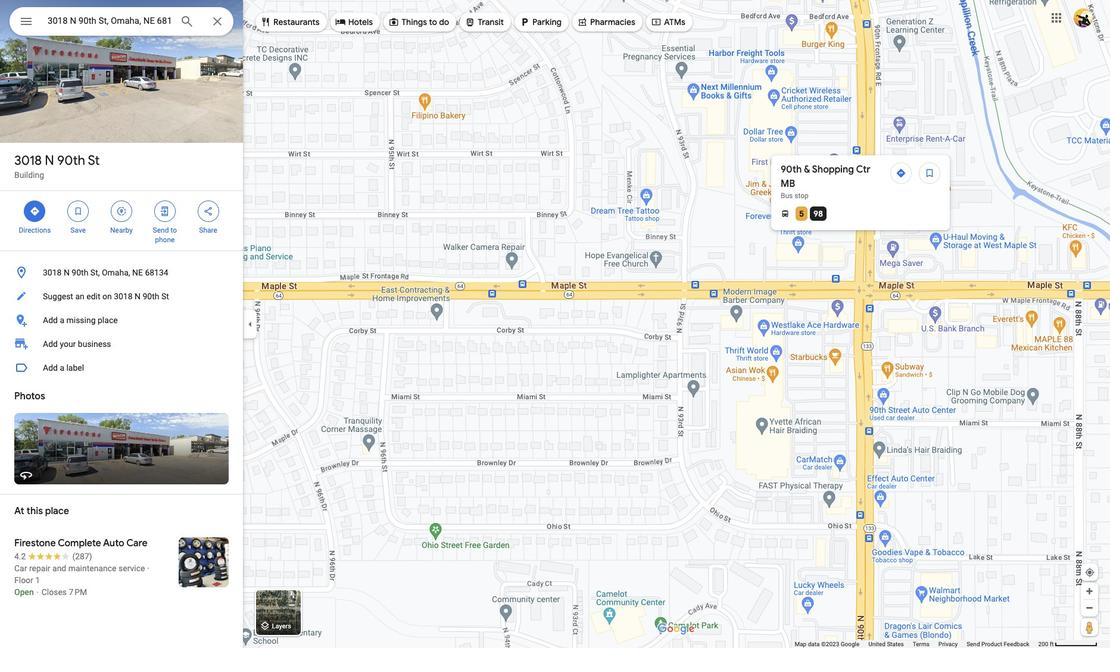 Task type: describe. For each thing, give the bounding box(es) containing it.
pharmacies
[[590, 17, 635, 27]]

200 ft
[[1038, 641, 1054, 648]]

photos
[[14, 391, 45, 403]]

and
[[52, 564, 66, 574]]

zoom out image
[[1085, 604, 1094, 613]]

omaha,
[[102, 268, 130, 278]]

add your business link
[[0, 332, 243, 356]]

directions
[[19, 226, 51, 235]]

repair
[[29, 564, 50, 574]]

place inside add a missing place button
[[98, 316, 118, 325]]

200 ft button
[[1038, 641, 1098, 648]]


[[577, 15, 588, 29]]

none field inside '3018 n 90th st, omaha, ne 68134' field
[[48, 14, 170, 28]]

save
[[70, 226, 86, 235]]

4.2 stars 287 reviews image
[[14, 551, 92, 563]]

privacy
[[939, 641, 958, 648]]

states
[[887, 641, 904, 648]]

send to phone
[[153, 226, 177, 244]]

add for add a missing place
[[43, 316, 58, 325]]

3018 for st,
[[43, 268, 62, 278]]

3018 for st
[[14, 152, 42, 169]]

add your business
[[43, 339, 111, 349]]

terms button
[[913, 641, 930, 649]]

add a label button
[[0, 356, 243, 380]]

suggest an edit on 3018 n 90th st
[[43, 292, 169, 301]]

add a missing place
[[43, 316, 118, 325]]

car repair and maintenance service · floor 1 open ⋅ closes 7 pm
[[14, 564, 149, 597]]

data
[[808, 641, 820, 648]]


[[159, 205, 170, 218]]

privacy button
[[939, 641, 958, 649]]

closes
[[42, 588, 67, 597]]

3018 n 90th st, omaha, ne 68134
[[43, 268, 168, 278]]

car
[[14, 564, 27, 574]]

phone
[[155, 236, 175, 244]]

google account: ben nelson  
(ben.nelson1980@gmail.com) image
[[1074, 8, 1093, 27]]

collapse side panel image
[[244, 318, 257, 331]]

7 pm
[[69, 588, 87, 597]]

edit
[[86, 292, 100, 301]]

·
[[147, 564, 149, 574]]

st inside 3018 n 90th st building
[[88, 152, 100, 169]]

map
[[795, 641, 807, 648]]

share
[[199, 226, 217, 235]]

ne
[[132, 268, 143, 278]]

 search field
[[10, 7, 233, 38]]

add a missing place button
[[0, 309, 243, 332]]

maintenance
[[68, 564, 116, 574]]

google
[[841, 641, 860, 648]]

3018 inside the suggest an edit on 3018 n 90th st button
[[114, 292, 133, 301]]

terms
[[913, 641, 930, 648]]

at this place
[[14, 506, 69, 518]]

restaurants
[[273, 17, 320, 27]]

send product feedback
[[967, 641, 1029, 648]]

5
[[799, 208, 804, 219]]


[[116, 205, 127, 218]]

zoom in image
[[1085, 587, 1094, 596]]

98
[[814, 208, 823, 219]]

map data ©2023 google
[[795, 641, 860, 648]]


[[388, 15, 399, 29]]

do
[[439, 17, 449, 27]]

4.2
[[14, 552, 26, 562]]

on
[[102, 292, 112, 301]]

shopping
[[812, 164, 854, 176]]

layers
[[272, 623, 291, 631]]

stop
[[795, 192, 809, 200]]

send for send to phone
[[153, 226, 169, 235]]

 things to do
[[388, 15, 449, 29]]

 pharmacies
[[577, 15, 635, 29]]

united states button
[[869, 641, 904, 649]]


[[519, 15, 530, 29]]

ctr
[[856, 164, 870, 176]]

90th & shopping ctr mb element
[[781, 163, 887, 191]]

bus image
[[781, 209, 790, 218]]


[[19, 13, 33, 30]]

send product feedback button
[[967, 641, 1029, 649]]

3018 N 90th St, Omaha, NE 68134 field
[[10, 7, 233, 36]]

to inside send to phone
[[171, 226, 177, 235]]

1 vertical spatial place
[[45, 506, 69, 518]]

atms
[[664, 17, 685, 27]]

⋅
[[36, 588, 39, 597]]

bus stop element
[[781, 192, 809, 200]]



Task type: vqa. For each thing, say whether or not it's contained in the screenshot.


Task type: locate. For each thing, give the bounding box(es) containing it.
show street view coverage image
[[1081, 619, 1098, 637]]

footer inside google maps element
[[795, 641, 1038, 649]]


[[260, 15, 271, 29]]

3018 right the on on the left top of page
[[114, 292, 133, 301]]

building
[[14, 170, 44, 180]]

send inside send to phone
[[153, 226, 169, 235]]

1 vertical spatial send
[[967, 641, 980, 648]]

complete
[[58, 538, 101, 550]]

1 vertical spatial 3018
[[43, 268, 62, 278]]

0 vertical spatial st
[[88, 152, 100, 169]]

firestone
[[14, 538, 56, 550]]

0 vertical spatial add
[[43, 316, 58, 325]]

save image
[[924, 168, 935, 179]]

st,
[[90, 268, 100, 278]]

3 add from the top
[[43, 363, 58, 373]]

directions image
[[896, 168, 906, 179]]

1 horizontal spatial st
[[161, 292, 169, 301]]

st
[[88, 152, 100, 169], [161, 292, 169, 301]]

0 vertical spatial to
[[429, 17, 437, 27]]

a left the missing
[[60, 316, 64, 325]]

a left label on the left of page
[[60, 363, 64, 373]]

place right this
[[45, 506, 69, 518]]

show your location image
[[1085, 568, 1095, 578]]

auto
[[103, 538, 124, 550]]

1 horizontal spatial 3018
[[43, 268, 62, 278]]

add left label on the left of page
[[43, 363, 58, 373]]

 transit
[[465, 15, 504, 29]]

1 horizontal spatial n
[[64, 268, 70, 278]]

things
[[401, 17, 427, 27]]

an
[[75, 292, 84, 301]]

1 horizontal spatial send
[[967, 641, 980, 648]]

send inside button
[[967, 641, 980, 648]]

n inside 3018 n 90th st, omaha, ne 68134 button
[[64, 268, 70, 278]]

to up "phone"
[[171, 226, 177, 235]]

n inside 3018 n 90th st building
[[45, 152, 54, 169]]

2 add from the top
[[43, 339, 58, 349]]

st inside the suggest an edit on 3018 n 90th st button
[[161, 292, 169, 301]]

200
[[1038, 641, 1048, 648]]

footer
[[795, 641, 1038, 649]]

a inside button
[[60, 363, 64, 373]]

0 vertical spatial place
[[98, 316, 118, 325]]

add inside button
[[43, 363, 58, 373]]

1 horizontal spatial to
[[429, 17, 437, 27]]

missing
[[66, 316, 96, 325]]

2 vertical spatial 3018
[[114, 292, 133, 301]]

n for st,
[[64, 268, 70, 278]]

 restaurants
[[260, 15, 320, 29]]

send for send product feedback
[[967, 641, 980, 648]]

2 horizontal spatial n
[[135, 292, 141, 301]]

feedback
[[1004, 641, 1029, 648]]

suggest
[[43, 292, 73, 301]]

bus
[[781, 192, 793, 200]]

3018 up suggest
[[43, 268, 62, 278]]

2 vertical spatial n
[[135, 292, 141, 301]]

united states
[[869, 641, 904, 648]]

ft
[[1050, 641, 1054, 648]]

(287)
[[72, 552, 92, 562]]

firestone complete auto care
[[14, 538, 148, 550]]

1 vertical spatial n
[[64, 268, 70, 278]]


[[73, 205, 83, 218]]

90th inside the 90th & shopping ctr mb bus stop
[[781, 164, 802, 176]]

90th up mb
[[781, 164, 802, 176]]

add a label
[[43, 363, 84, 373]]

service
[[119, 564, 145, 574]]

©2023
[[821, 641, 839, 648]]


[[465, 15, 475, 29]]

add
[[43, 316, 58, 325], [43, 339, 58, 349], [43, 363, 58, 373]]


[[29, 205, 40, 218]]

0 vertical spatial n
[[45, 152, 54, 169]]

3018 inside 3018 n 90th st, omaha, ne 68134 button
[[43, 268, 62, 278]]

parking
[[532, 17, 562, 27]]

0 horizontal spatial place
[[45, 506, 69, 518]]

90th inside 3018 n 90th st building
[[57, 152, 85, 169]]

suggest an edit on 3018 n 90th st button
[[0, 285, 243, 309]]

3018 up building
[[14, 152, 42, 169]]

3018 n 90th st main content
[[0, 0, 243, 649]]

place
[[98, 316, 118, 325], [45, 506, 69, 518]]

label
[[66, 363, 84, 373]]

a
[[60, 316, 64, 325], [60, 363, 64, 373]]

&
[[804, 164, 810, 176]]

mb
[[781, 178, 795, 190]]

0 horizontal spatial to
[[171, 226, 177, 235]]

3018
[[14, 152, 42, 169], [43, 268, 62, 278], [114, 292, 133, 301]]

None field
[[48, 14, 170, 28]]


[[651, 15, 662, 29]]

nearby
[[110, 226, 133, 235]]

at
[[14, 506, 24, 518]]

your
[[60, 339, 76, 349]]

add for add your business
[[43, 339, 58, 349]]

product
[[982, 641, 1002, 648]]

to inside  things to do
[[429, 17, 437, 27]]

n
[[45, 152, 54, 169], [64, 268, 70, 278], [135, 292, 141, 301]]

google maps element
[[0, 0, 1110, 649]]

add for add a label
[[43, 363, 58, 373]]

add left your
[[43, 339, 58, 349]]

0 horizontal spatial st
[[88, 152, 100, 169]]

add inside button
[[43, 316, 58, 325]]

90th left st,
[[72, 268, 88, 278]]

1 vertical spatial to
[[171, 226, 177, 235]]

 hotels
[[335, 15, 373, 29]]

open
[[14, 588, 34, 597]]

send up "phone"
[[153, 226, 169, 235]]

2 horizontal spatial 3018
[[114, 292, 133, 301]]


[[335, 15, 346, 29]]

add down suggest
[[43, 316, 58, 325]]

1 vertical spatial a
[[60, 363, 64, 373]]

1 vertical spatial st
[[161, 292, 169, 301]]

90th up  on the left of page
[[57, 152, 85, 169]]

90th down 68134
[[143, 292, 159, 301]]

place down the on on the left top of page
[[98, 316, 118, 325]]

1 horizontal spatial place
[[98, 316, 118, 325]]

this
[[27, 506, 43, 518]]

actions for 3018 n 90th st region
[[0, 191, 243, 251]]

0 vertical spatial a
[[60, 316, 64, 325]]

send
[[153, 226, 169, 235], [967, 641, 980, 648]]

 button
[[10, 7, 43, 38]]

90th & shopping ctr mb bus stop
[[781, 164, 870, 200]]

1
[[35, 576, 40, 585]]

2 vertical spatial add
[[43, 363, 58, 373]]

a inside button
[[60, 316, 64, 325]]

n for st
[[45, 152, 54, 169]]

transit
[[478, 17, 504, 27]]

 parking
[[519, 15, 562, 29]]

1 vertical spatial add
[[43, 339, 58, 349]]

0 horizontal spatial send
[[153, 226, 169, 235]]

to
[[429, 17, 437, 27], [171, 226, 177, 235]]

a for label
[[60, 363, 64, 373]]

business
[[78, 339, 111, 349]]

send left "product"
[[967, 641, 980, 648]]


[[203, 205, 214, 218]]

0 vertical spatial 3018
[[14, 152, 42, 169]]

2 a from the top
[[60, 363, 64, 373]]

hotels
[[348, 17, 373, 27]]

0 horizontal spatial 3018
[[14, 152, 42, 169]]

3018 n 90th st building
[[14, 152, 100, 180]]

a for missing
[[60, 316, 64, 325]]

footer containing map data ©2023 google
[[795, 641, 1038, 649]]

1 a from the top
[[60, 316, 64, 325]]

68134
[[145, 268, 168, 278]]

0 horizontal spatial n
[[45, 152, 54, 169]]

1 add from the top
[[43, 316, 58, 325]]

floor
[[14, 576, 33, 585]]

0 vertical spatial send
[[153, 226, 169, 235]]

3018 n 90th st, omaha, ne 68134 button
[[0, 261, 243, 285]]

united
[[869, 641, 886, 648]]

3018 inside 3018 n 90th st building
[[14, 152, 42, 169]]

add inside 'link'
[[43, 339, 58, 349]]

90th
[[57, 152, 85, 169], [781, 164, 802, 176], [72, 268, 88, 278], [143, 292, 159, 301]]

n inside the suggest an edit on 3018 n 90th st button
[[135, 292, 141, 301]]

to left do
[[429, 17, 437, 27]]



